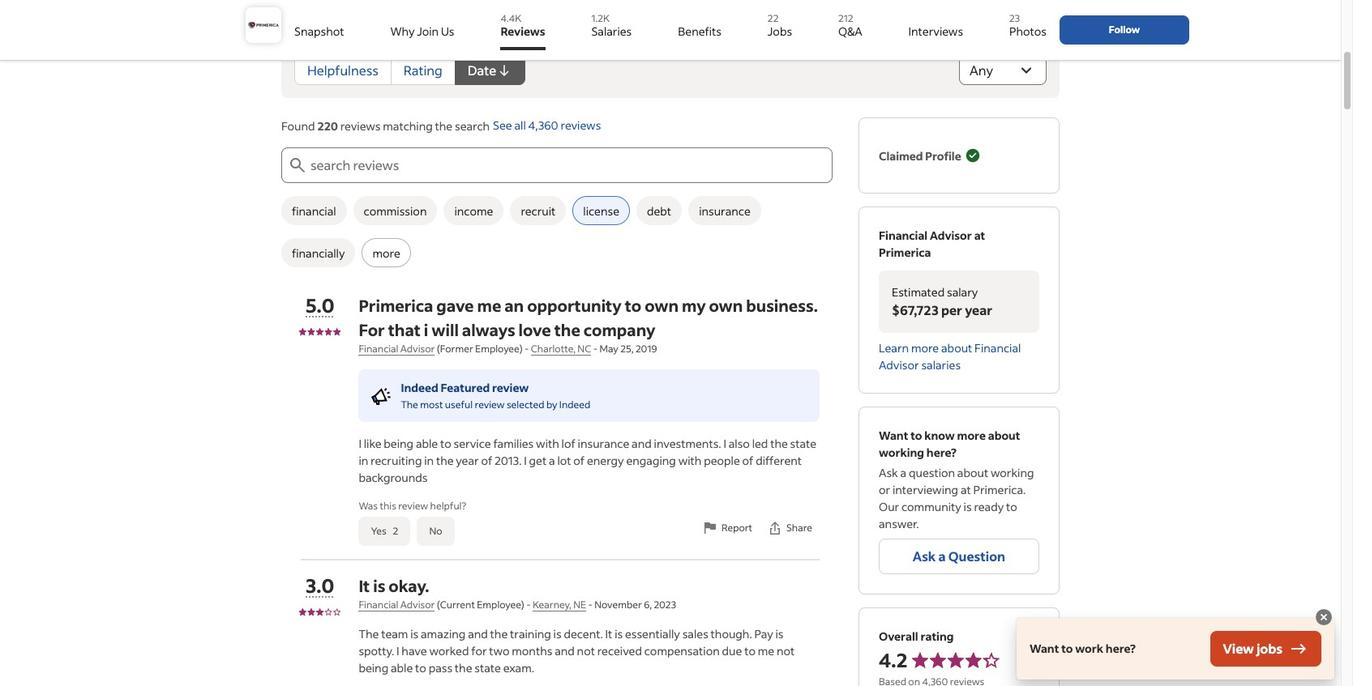 Task type: locate. For each thing, give the bounding box(es) containing it.
the inside primerica gave me an opportunity to own my own business. for that i will always love the company financial advisor (former employee) - charlotte, nc - may 25, 2019
[[554, 319, 580, 341]]

primerica inside primerica gave me an opportunity to own my own business. for that i will always love the company financial advisor (former employee) - charlotte, nc - may 25, 2019
[[359, 295, 433, 316]]

1 vertical spatial financial advisor link
[[359, 599, 435, 612]]

want for want to work here?
[[1030, 641, 1059, 657]]

1 vertical spatial able
[[391, 661, 413, 676]]

employee) down always at the top of the page
[[475, 343, 523, 355]]

rating
[[921, 629, 954, 645]]

financial down for
[[359, 343, 399, 355]]

ask a question
[[913, 548, 1006, 565]]

yes
[[371, 525, 386, 538]]

1 horizontal spatial and
[[555, 644, 575, 659]]

1 vertical spatial here?
[[1106, 641, 1136, 657]]

2 vertical spatial review
[[398, 500, 428, 512]]

0 vertical spatial indeed
[[401, 380, 438, 396]]

1 vertical spatial at
[[961, 482, 971, 498]]

1 horizontal spatial insurance
[[699, 203, 751, 219]]

at up salary
[[974, 228, 985, 243]]

interviews
[[909, 24, 963, 39]]

3.0
[[306, 573, 334, 598]]

also
[[729, 436, 750, 452]]

it right 3.0
[[359, 576, 370, 597]]

0 vertical spatial me
[[477, 295, 501, 316]]

is left the ready
[[964, 499, 972, 515]]

0 horizontal spatial year
[[456, 453, 479, 469]]

0 vertical spatial want
[[879, 428, 908, 444]]

0 vertical spatial at
[[974, 228, 985, 243]]

insurance right debt link
[[699, 203, 751, 219]]

financial advisor link for 3.0
[[359, 599, 435, 612]]

a inside i like being able to service families with lof insurance and investments. i also led the state in recruiting in the year of 2013. i get a lot of energy engaging with people of different backgrounds
[[549, 453, 555, 469]]

0 horizontal spatial the
[[359, 627, 379, 642]]

review right this at the bottom of page
[[398, 500, 428, 512]]

reviews right '4,360'
[[561, 118, 601, 133]]

primerica up that
[[359, 295, 433, 316]]

able inside i like being able to service families with lof insurance and investments. i also led the state in recruiting in the year of 2013. i get a lot of energy engaging with people of different backgrounds
[[416, 436, 438, 452]]

the down worked
[[455, 661, 472, 676]]

employee) up training
[[477, 599, 525, 611]]

backgrounds
[[359, 470, 428, 486]]

more down the commission
[[373, 245, 400, 261]]

a left the lot
[[549, 453, 555, 469]]

see all 4,360 reviews link
[[493, 118, 601, 135]]

more up salaries at the right of the page
[[911, 341, 939, 356]]

me inside primerica gave me an opportunity to own my own business. for that i will always love the company financial advisor (former employee) - charlotte, nc - may 25, 2019
[[477, 295, 501, 316]]

being up recruiting
[[384, 436, 414, 452]]

i left the get
[[524, 453, 527, 469]]

it up received in the left of the page
[[605, 627, 613, 642]]

1 horizontal spatial want
[[1030, 641, 1059, 657]]

my
[[682, 295, 706, 316]]

useful
[[445, 399, 473, 411]]

primerica
[[879, 245, 931, 260], [359, 295, 433, 316]]

at left primerica.
[[961, 482, 971, 498]]

at inside want to know more about working here? ask a question about working or interviewing at primerica. our community is ready to answer.
[[961, 482, 971, 498]]

1 of from the left
[[481, 453, 492, 469]]

not down decent.
[[577, 644, 595, 659]]

1 vertical spatial by
[[546, 399, 557, 411]]

overall rating
[[879, 629, 954, 645]]

0 horizontal spatial insurance
[[578, 436, 629, 452]]

1 vertical spatial with
[[678, 453, 702, 469]]

for
[[359, 319, 385, 341]]

0 horizontal spatial it
[[359, 576, 370, 597]]

company
[[584, 319, 656, 341]]

1.2k salaries
[[591, 12, 632, 39]]

1 horizontal spatial ask
[[913, 548, 936, 565]]

get
[[529, 453, 547, 469]]

4.2
[[879, 648, 908, 673]]

able up recruiting
[[416, 436, 438, 452]]

2 vertical spatial more
[[957, 428, 986, 444]]

advisor inside the learn more about financial advisor salaries
[[879, 358, 919, 373]]

2 horizontal spatial and
[[632, 436, 652, 452]]

1 financial advisor link from the top
[[359, 343, 435, 356]]

amazing
[[421, 627, 466, 642]]

of right the lot
[[574, 453, 585, 469]]

0 horizontal spatial here?
[[927, 445, 957, 461]]

own left my
[[645, 295, 679, 316]]

1 vertical spatial the
[[359, 627, 379, 642]]

2 horizontal spatial more
[[957, 428, 986, 444]]

group containing helpfulness
[[294, 56, 526, 85]]

1 vertical spatial primerica
[[359, 295, 433, 316]]

i left the also
[[724, 436, 726, 452]]

lot
[[557, 453, 571, 469]]

0 horizontal spatial a
[[549, 453, 555, 469]]

0 vertical spatial the
[[401, 399, 418, 411]]

year inside i like being able to service families with lof insurance and investments. i also led the state in recruiting in the year of 2013. i get a lot of energy engaging with people of different backgrounds
[[456, 453, 479, 469]]

2 financial advisor link from the top
[[359, 599, 435, 612]]

to inside primerica gave me an opportunity to own my own business. for that i will always love the company financial advisor (former employee) - charlotte, nc - may 25, 2019
[[625, 295, 642, 316]]

employee)
[[475, 343, 523, 355], [477, 599, 525, 611]]

insurance inside i like being able to service families with lof insurance and investments. i also led the state in recruiting in the year of 2013. i get a lot of energy engaging with people of different backgrounds
[[578, 436, 629, 452]]

more inside the learn more about financial advisor salaries
[[911, 341, 939, 356]]

1 vertical spatial ask
[[913, 548, 936, 565]]

and down decent.
[[555, 644, 575, 659]]

1 horizontal spatial in
[[424, 453, 434, 469]]

advisor down i
[[400, 343, 435, 355]]

1 vertical spatial me
[[758, 644, 775, 659]]

spotty.
[[359, 644, 394, 659]]

1 horizontal spatial me
[[758, 644, 775, 659]]

0 horizontal spatial of
[[481, 453, 492, 469]]

financial advisor link for 5.0
[[359, 343, 435, 356]]

0 horizontal spatial primerica
[[359, 295, 433, 316]]

want left know
[[879, 428, 908, 444]]

the
[[435, 118, 453, 134], [554, 319, 580, 341], [770, 436, 788, 452], [436, 453, 454, 469], [490, 627, 508, 642], [455, 661, 472, 676]]

ask up or
[[879, 465, 898, 481]]

0 vertical spatial it
[[359, 576, 370, 597]]

1 vertical spatial it
[[605, 627, 613, 642]]

i like being able to service families with lof insurance and investments. i also led the state in recruiting in the year of 2013. i get a lot of energy engaging with people of different backgrounds
[[359, 436, 817, 486]]

advisor down "okay." at bottom
[[400, 599, 435, 611]]

more right know
[[957, 428, 986, 444]]

0 horizontal spatial me
[[477, 295, 501, 316]]

financial up estimated
[[879, 228, 928, 243]]

year down salary
[[965, 302, 993, 319]]

learn more about financial advisor salaries
[[879, 341, 1021, 373]]

i
[[359, 436, 362, 452], [724, 436, 726, 452], [524, 453, 527, 469], [397, 644, 399, 659]]

1 vertical spatial indeed
[[559, 399, 591, 411]]

recruiting
[[371, 453, 422, 469]]

6,
[[644, 599, 652, 611]]

0 horizontal spatial able
[[391, 661, 413, 676]]

0 vertical spatial employee)
[[475, 343, 523, 355]]

2 in from the left
[[424, 453, 434, 469]]

me
[[477, 295, 501, 316], [758, 644, 775, 659]]

1 vertical spatial being
[[359, 661, 389, 676]]

no
[[429, 525, 442, 538]]

0 horizontal spatial state
[[475, 661, 501, 676]]

1 horizontal spatial own
[[709, 295, 743, 316]]

in
[[359, 453, 368, 469], [424, 453, 434, 469]]

reviews
[[501, 24, 545, 39]]

financial down it is okay. link
[[359, 599, 399, 611]]

close image
[[1314, 608, 1334, 628]]

1 vertical spatial more
[[911, 341, 939, 356]]

me up always at the top of the page
[[477, 295, 501, 316]]

to up company
[[625, 295, 642, 316]]

1 horizontal spatial with
[[678, 453, 702, 469]]

being inside the team is amazing and the training is decent. it is essentially sales though. pay is spotty. i have worked for two months and not received compensation due to me not being able to pass the state exam.
[[359, 661, 389, 676]]

two
[[489, 644, 510, 659]]

is inside it is okay. financial advisor (current employee) - kearney, ne - november 6, 2023
[[373, 576, 385, 597]]

1 horizontal spatial here?
[[1106, 641, 1136, 657]]

financial advisor link down it is okay. link
[[359, 599, 435, 612]]

by right sort
[[323, 34, 339, 51]]

sort
[[294, 34, 321, 51]]

a inside ask a question link
[[939, 548, 946, 565]]

or
[[879, 482, 890, 498]]

financial advisor link down that
[[359, 343, 435, 356]]

state inside i like being able to service families with lof insurance and investments. i also led the state in recruiting in the year of 2013. i get a lot of energy engaging with people of different backgrounds
[[790, 436, 817, 452]]

primerica gave me an opportunity to own my own business. for that i will always love the company financial advisor (former employee) - charlotte, nc - may 25, 2019
[[359, 295, 818, 355]]

the up helpful?
[[436, 453, 454, 469]]

found 220 reviews matching the search see all 4,360 reviews
[[281, 118, 601, 134]]

is inside want to know more about working here? ask a question about working or interviewing at primerica. our community is ready to answer.
[[964, 499, 972, 515]]

and inside i like being able to service families with lof insurance and investments. i also led the state in recruiting in the year of 2013. i get a lot of energy engaging with people of different backgrounds
[[632, 436, 652, 452]]

1 in from the left
[[359, 453, 368, 469]]

1 vertical spatial state
[[475, 661, 501, 676]]

0 vertical spatial working
[[879, 445, 924, 461]]

work
[[1075, 641, 1104, 657]]

212
[[838, 12, 854, 24]]

the inside the team is amazing and the training is decent. it is essentially sales though. pay is spotty. i have worked for two months and not received compensation due to me not being able to pass the state exam.
[[359, 627, 379, 642]]

0 horizontal spatial not
[[577, 644, 595, 659]]

us
[[441, 24, 455, 39]]

want inside want to know more about working here? ask a question about working or interviewing at primerica. our community is ready to answer.
[[879, 428, 908, 444]]

indeed up most
[[401, 380, 438, 396]]

and up engaging
[[632, 436, 652, 452]]

i left have on the bottom left of the page
[[397, 644, 399, 659]]

the left search
[[435, 118, 453, 134]]

primerica inside "financial advisor at primerica"
[[879, 245, 931, 260]]

advisor down learn
[[879, 358, 919, 373]]

here? down know
[[927, 445, 957, 461]]

view
[[1223, 641, 1254, 658]]

indeed featured review the most useful review selected by indeed
[[401, 380, 591, 411]]

families
[[493, 436, 534, 452]]

state up 'different' in the right of the page
[[790, 436, 817, 452]]

nc
[[578, 343, 591, 355]]

0 vertical spatial ask
[[879, 465, 898, 481]]

to left work
[[1062, 641, 1073, 657]]

training
[[510, 627, 551, 642]]

received
[[597, 644, 642, 659]]

of down the also
[[742, 453, 754, 469]]

indeed
[[401, 380, 438, 396], [559, 399, 591, 411]]

me down pay
[[758, 644, 775, 659]]

primerica up estimated
[[879, 245, 931, 260]]

want to know more about working here? ask a question about working or interviewing at primerica. our community is ready to answer.
[[879, 428, 1034, 532]]

advisor inside primerica gave me an opportunity to own my own business. for that i will always love the company financial advisor (former employee) - charlotte, nc - may 25, 2019
[[400, 343, 435, 355]]

1 own from the left
[[645, 295, 679, 316]]

essentially
[[625, 627, 680, 642]]

0 vertical spatial here?
[[927, 445, 957, 461]]

working up primerica.
[[991, 465, 1034, 481]]

0 vertical spatial by
[[323, 34, 339, 51]]

1 horizontal spatial the
[[401, 399, 418, 411]]

1 vertical spatial year
[[456, 453, 479, 469]]

ask down answer.
[[913, 548, 936, 565]]

0 horizontal spatial indeed
[[401, 380, 438, 396]]

0 vertical spatial about
[[941, 341, 972, 356]]

1 horizontal spatial able
[[416, 436, 438, 452]]

more
[[373, 245, 400, 261], [911, 341, 939, 356], [957, 428, 986, 444]]

financial
[[292, 203, 336, 219]]

the up charlotte, nc link
[[554, 319, 580, 341]]

our
[[879, 499, 899, 515]]

0 vertical spatial review
[[492, 380, 529, 396]]

state down for
[[475, 661, 501, 676]]

and up for
[[468, 627, 488, 642]]

own right my
[[709, 295, 743, 316]]

financial down salary
[[975, 341, 1021, 356]]

helpful?
[[430, 500, 466, 512]]

able down have on the bottom left of the page
[[391, 661, 413, 676]]

1 horizontal spatial primerica
[[879, 245, 931, 260]]

working
[[879, 445, 924, 461], [991, 465, 1034, 481]]

2 own from the left
[[709, 295, 743, 316]]

want left work
[[1030, 641, 1059, 657]]

here? inside want to know more about working here? ask a question about working or interviewing at primerica. our community is ready to answer.
[[927, 445, 957, 461]]

0 horizontal spatial and
[[468, 627, 488, 642]]

0 horizontal spatial want
[[879, 428, 908, 444]]

a up interviewing
[[901, 465, 907, 481]]

0 horizontal spatial ask
[[879, 465, 898, 481]]

salaries
[[591, 24, 632, 39]]

was
[[359, 500, 378, 512]]

it
[[359, 576, 370, 597], [605, 627, 613, 642]]

1 horizontal spatial state
[[790, 436, 817, 452]]

more inside button
[[373, 245, 400, 261]]

0 horizontal spatial working
[[879, 445, 924, 461]]

review down featured
[[475, 399, 505, 411]]

review up the selected
[[492, 380, 529, 396]]

with up the get
[[536, 436, 559, 452]]

year down service
[[456, 453, 479, 469]]

to
[[625, 295, 642, 316], [911, 428, 922, 444], [440, 436, 451, 452], [1006, 499, 1018, 515], [1062, 641, 1073, 657], [745, 644, 756, 659], [415, 661, 426, 676]]

is left "okay." at bottom
[[373, 576, 385, 597]]

2 not from the left
[[777, 644, 795, 659]]

not right due
[[777, 644, 795, 659]]

the up spotty.
[[359, 627, 379, 642]]

the inside indeed featured review the most useful review selected by indeed
[[401, 399, 418, 411]]

1 horizontal spatial it
[[605, 627, 613, 642]]

0 vertical spatial being
[[384, 436, 414, 452]]

0 horizontal spatial more
[[373, 245, 400, 261]]

to down primerica.
[[1006, 499, 1018, 515]]

about inside the learn more about financial advisor salaries
[[941, 341, 972, 356]]

1 horizontal spatial of
[[574, 453, 585, 469]]

with down investments.
[[678, 453, 702, 469]]

to left know
[[911, 428, 922, 444]]

decent.
[[564, 627, 603, 642]]

see
[[493, 118, 512, 133]]

1 horizontal spatial a
[[901, 465, 907, 481]]

interviews link
[[909, 6, 963, 50]]

always
[[462, 319, 515, 341]]

0 vertical spatial more
[[373, 245, 400, 261]]

0 vertical spatial and
[[632, 436, 652, 452]]

reviews right 220
[[340, 118, 381, 134]]

indeed up the lof
[[559, 399, 591, 411]]

advisor up salary
[[930, 228, 972, 243]]

a left question
[[939, 548, 946, 565]]

matching
[[383, 118, 433, 134]]

to left service
[[440, 436, 451, 452]]

exam.
[[503, 661, 534, 676]]

- left kearney,
[[526, 599, 531, 611]]

the
[[401, 399, 418, 411], [359, 627, 379, 642]]

energy
[[587, 453, 624, 469]]

0 vertical spatial year
[[965, 302, 993, 319]]

1 vertical spatial working
[[991, 465, 1034, 481]]

of left 2013.
[[481, 453, 492, 469]]

1 horizontal spatial at
[[974, 228, 985, 243]]

in right recruiting
[[424, 453, 434, 469]]

1 vertical spatial and
[[468, 627, 488, 642]]

1 horizontal spatial by
[[546, 399, 557, 411]]

2023
[[654, 599, 676, 611]]

1 horizontal spatial year
[[965, 302, 993, 319]]

0 vertical spatial state
[[790, 436, 817, 452]]

1 horizontal spatial not
[[777, 644, 795, 659]]

the up 'different' in the right of the page
[[770, 436, 788, 452]]

lof
[[562, 436, 576, 452]]

group
[[294, 56, 526, 85]]

1 vertical spatial want
[[1030, 641, 1059, 657]]

by
[[323, 34, 339, 51], [546, 399, 557, 411]]

0 vertical spatial able
[[416, 436, 438, 452]]

0 vertical spatial with
[[536, 436, 559, 452]]

in down like
[[359, 453, 368, 469]]

working up question
[[879, 445, 924, 461]]

commission
[[364, 203, 427, 219]]

0 horizontal spatial at
[[961, 482, 971, 498]]

0 vertical spatial primerica
[[879, 245, 931, 260]]

2 horizontal spatial a
[[939, 548, 946, 565]]

i inside the team is amazing and the training is decent. it is essentially sales though. pay is spotty. i have worked for two months and not received compensation due to me not being able to pass the state exam.
[[397, 644, 399, 659]]

review
[[492, 380, 529, 396], [475, 399, 505, 411], [398, 500, 428, 512]]

financial advisor link
[[359, 343, 435, 356], [359, 599, 435, 612]]

1 horizontal spatial working
[[991, 465, 1034, 481]]

snapshot link
[[294, 6, 344, 50]]

date link
[[455, 56, 526, 85]]

1 vertical spatial employee)
[[477, 599, 525, 611]]

employee) inside primerica gave me an opportunity to own my own business. for that i will always love the company financial advisor (former employee) - charlotte, nc - may 25, 2019
[[475, 343, 523, 355]]

4.2 out of 5 stars. image
[[911, 652, 1000, 670], [911, 652, 988, 670]]

ask inside want to know more about working here? ask a question about working or interviewing at primerica. our community is ready to answer.
[[879, 465, 898, 481]]

compensation
[[644, 644, 720, 659]]

0 vertical spatial financial advisor link
[[359, 343, 435, 356]]

0 horizontal spatial own
[[645, 295, 679, 316]]

being down spotty.
[[359, 661, 389, 676]]

primerica gave me an opportunity to own my own business. for that i will always love the company link
[[359, 295, 818, 341]]

the left most
[[401, 399, 418, 411]]

2 horizontal spatial of
[[742, 453, 754, 469]]

by right the selected
[[546, 399, 557, 411]]

2 of from the left
[[574, 453, 585, 469]]

insurance up energy
[[578, 436, 629, 452]]

1 vertical spatial insurance
[[578, 436, 629, 452]]

here? right work
[[1106, 641, 1136, 657]]

1 horizontal spatial indeed
[[559, 399, 591, 411]]

business.
[[746, 295, 818, 316]]



Task type: describe. For each thing, give the bounding box(es) containing it.
salaries
[[921, 358, 961, 373]]

by inside indeed featured review the most useful review selected by indeed
[[546, 399, 557, 411]]

state inside the team is amazing and the training is decent. it is essentially sales though. pay is spotty. i have worked for two months and not received compensation due to me not being able to pass the state exam.
[[475, 661, 501, 676]]

to right due
[[745, 644, 756, 659]]

snapshot
[[294, 24, 344, 39]]

year inside estimated salary $67,723 per year
[[965, 302, 993, 319]]

income
[[454, 203, 493, 219]]

the up the two
[[490, 627, 508, 642]]

like
[[364, 436, 382, 452]]

financially
[[292, 245, 345, 261]]

0 horizontal spatial by
[[323, 34, 339, 51]]

employee) inside it is okay. financial advisor (current employee) - kearney, ne - november 6, 2023
[[477, 599, 525, 611]]

2019
[[636, 343, 657, 355]]

1 horizontal spatial reviews
[[561, 118, 601, 133]]

220
[[317, 118, 338, 134]]

to down have on the bottom left of the page
[[415, 661, 426, 676]]

benefits link
[[678, 6, 722, 50]]

report button
[[695, 511, 760, 547]]

1 not from the left
[[577, 644, 595, 659]]

financial inside it is okay. financial advisor (current employee) - kearney, ne - november 6, 2023
[[359, 599, 399, 611]]

due
[[722, 644, 742, 659]]

23 photos
[[1010, 12, 1047, 39]]

profile
[[925, 148, 961, 163]]

financial inside "financial advisor at primerica"
[[879, 228, 928, 243]]

is up have on the bottom left of the page
[[410, 627, 419, 642]]

most
[[420, 399, 443, 411]]

22
[[768, 12, 779, 24]]

3 of from the left
[[742, 453, 754, 469]]

claimed profile
[[879, 148, 961, 163]]

benefits
[[678, 24, 722, 39]]

advisor inside it is okay. financial advisor (current employee) - kearney, ne - november 6, 2023
[[400, 599, 435, 611]]

25,
[[620, 343, 634, 355]]

2 vertical spatial about
[[958, 465, 989, 481]]

to inside i like being able to service families with lof insurance and investments. i also led the state in recruiting in the year of 2013. i get a lot of energy engaging with people of different backgrounds
[[440, 436, 451, 452]]

rating link
[[391, 56, 456, 85]]

ne
[[573, 599, 586, 611]]

estimated
[[892, 285, 945, 300]]

search
[[455, 118, 490, 134]]

i left like
[[359, 436, 362, 452]]

ask a question link
[[879, 539, 1040, 575]]

why
[[390, 24, 415, 39]]

being inside i like being able to service families with lof insurance and investments. i also led the state in recruiting in the year of 2013. i get a lot of energy engaging with people of different backgrounds
[[384, 436, 414, 452]]

may
[[600, 343, 619, 355]]

- down love
[[525, 343, 529, 355]]

different
[[756, 453, 802, 469]]

sales
[[683, 627, 709, 642]]

23
[[1010, 12, 1020, 24]]

opportunity
[[527, 295, 622, 316]]

no button
[[417, 517, 455, 547]]

more button
[[362, 238, 411, 268]]

212 q&a
[[838, 12, 862, 39]]

5.0 button
[[305, 293, 335, 318]]

(former
[[437, 343, 473, 355]]

charlotte, nc link
[[531, 343, 591, 356]]

report
[[722, 522, 753, 534]]

advisor inside "financial advisor at primerica"
[[930, 228, 972, 243]]

financial inside the learn more about financial advisor salaries
[[975, 341, 1021, 356]]

Input keywords to search reviews field
[[307, 148, 833, 183]]

0 horizontal spatial reviews
[[340, 118, 381, 134]]

recruit link
[[510, 196, 566, 225]]

1 vertical spatial review
[[475, 399, 505, 411]]

love
[[519, 319, 551, 341]]

learn more about financial advisor salaries link
[[879, 341, 1021, 373]]

ready
[[974, 499, 1004, 515]]

date
[[468, 62, 496, 79]]

review for this
[[398, 500, 428, 512]]

follow
[[1109, 24, 1140, 36]]

me inside the team is amazing and the training is decent. it is essentially sales though. pay is spotty. i have worked for two months and not received compensation due to me not being able to pass the state exam.
[[758, 644, 775, 659]]

want for want to know more about working here? ask a question about working or interviewing at primerica. our community is ready to answer.
[[879, 428, 908, 444]]

helpfulness link
[[294, 56, 392, 85]]

photos
[[1010, 24, 1047, 39]]

it inside the team is amazing and the training is decent. it is essentially sales though. pay is spotty. i have worked for two months and not received compensation due to me not being able to pass the state exam.
[[605, 627, 613, 642]]

overall
[[879, 629, 918, 645]]

is left decent.
[[553, 627, 562, 642]]

this
[[380, 500, 396, 512]]

people
[[704, 453, 740, 469]]

a inside want to know more about working here? ask a question about working or interviewing at primerica. our community is ready to answer.
[[901, 465, 907, 481]]

an
[[505, 295, 524, 316]]

language
[[959, 34, 1021, 51]]

pass
[[429, 661, 453, 676]]

(current
[[437, 599, 475, 611]]

more inside want to know more about working here? ask a question about working or interviewing at primerica. our community is ready to answer.
[[957, 428, 986, 444]]

learn
[[879, 341, 909, 356]]

financially link
[[281, 238, 356, 268]]

engaging
[[626, 453, 676, 469]]

estimated salary $67,723 per year
[[892, 285, 993, 319]]

1 vertical spatial about
[[988, 428, 1020, 444]]

financial link
[[281, 196, 347, 225]]

0 horizontal spatial with
[[536, 436, 559, 452]]

2 vertical spatial and
[[555, 644, 575, 659]]

follow button
[[1060, 15, 1190, 45]]

financial advisor at primerica
[[879, 228, 985, 260]]

all
[[514, 118, 526, 133]]

license link
[[573, 196, 630, 225]]

community
[[902, 499, 962, 515]]

found
[[281, 118, 315, 134]]

view jobs
[[1223, 641, 1283, 658]]

financial inside primerica gave me an opportunity to own my own business. for that i will always love the company financial advisor (former employee) - charlotte, nc - may 25, 2019
[[359, 343, 399, 355]]

- right nc at the left
[[593, 343, 598, 355]]

sort by
[[294, 34, 339, 51]]

question
[[909, 465, 955, 481]]

it inside it is okay. financial advisor (current employee) - kearney, ne - november 6, 2023
[[359, 576, 370, 597]]

i
[[424, 319, 428, 341]]

know
[[925, 428, 955, 444]]

have
[[402, 644, 427, 659]]

want to work here?
[[1030, 641, 1136, 657]]

the team is amazing and the training is decent. it is essentially sales though. pay is spotty. i have worked for two months and not received compensation due to me not being able to pass the state exam.
[[359, 627, 795, 676]]

3.0 button
[[305, 573, 335, 598]]

is up received in the left of the page
[[615, 627, 623, 642]]

at inside "financial advisor at primerica"
[[974, 228, 985, 243]]

able inside the team is amazing and the training is decent. it is essentially sales though. pay is spotty. i have worked for two months and not received compensation due to me not being able to pass the state exam.
[[391, 661, 413, 676]]

- right 'ne'
[[588, 599, 593, 611]]

helpfulness
[[307, 62, 379, 79]]

commission link
[[353, 196, 437, 225]]

for
[[471, 644, 487, 659]]

the inside found 220 reviews matching the search see all 4,360 reviews
[[435, 118, 453, 134]]

review for featured
[[492, 380, 529, 396]]

0 vertical spatial insurance
[[699, 203, 751, 219]]

is right pay
[[776, 627, 784, 642]]

service
[[454, 436, 491, 452]]

claimed
[[879, 148, 923, 163]]

jobs
[[768, 24, 792, 39]]

4.4k reviews
[[501, 12, 545, 39]]

though.
[[711, 627, 752, 642]]



Task type: vqa. For each thing, say whether or not it's contained in the screenshot.
Level to the left
no



